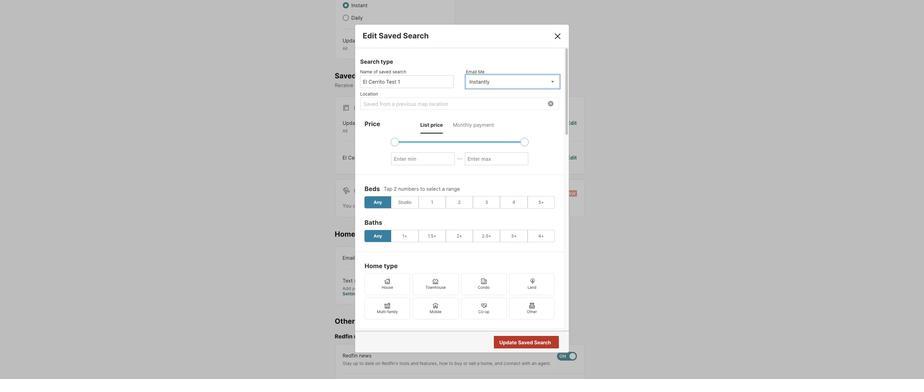 Task type: locate. For each thing, give the bounding box(es) containing it.
type for home type
[[384, 262, 398, 270]]

1 vertical spatial type
[[384, 262, 398, 270]]

searches down numbers
[[395, 203, 417, 209]]

edit
[[363, 31, 377, 40], [568, 120, 577, 126], [568, 155, 577, 161]]

1 right while
[[431, 200, 433, 205]]

redfin up the stay
[[343, 353, 358, 359]]

based
[[401, 82, 416, 89]]

1 vertical spatial for
[[354, 188, 364, 194]]

0 vertical spatial edit
[[363, 31, 377, 40]]

update saved search
[[500, 340, 551, 346]]

0 vertical spatial for
[[354, 105, 364, 111]]

for for for sale
[[354, 105, 364, 111]]

1 edit button from the top
[[568, 119, 577, 134]]

0 vertical spatial search
[[403, 31, 429, 40]]

1 vertical spatial redfin
[[343, 353, 358, 359]]

2 all from the top
[[343, 128, 348, 134]]

0 horizontal spatial no
[[519, 155, 526, 161]]

other down land
[[527, 310, 537, 314]]

2 any from the top
[[374, 234, 382, 239]]

timely
[[355, 82, 369, 89]]

on inside redfin news stay up to date on redfin's tools and features, how to buy or sell a home, and connect with an agent.
[[376, 361, 381, 366]]

1 horizontal spatial no
[[526, 340, 533, 346]]

all up the "el"
[[343, 128, 348, 134]]

of
[[374, 69, 378, 74]]

Mobile checkbox
[[413, 298, 459, 320]]

1 vertical spatial 2
[[458, 200, 461, 205]]

list box inside edit saved search 'dialog'
[[466, 75, 560, 88]]

emails
[[527, 155, 542, 161], [357, 317, 380, 326]]

1 horizontal spatial emails
[[527, 155, 542, 161]]

email left me
[[466, 69, 477, 74]]

update inside button
[[500, 340, 517, 346]]

edit saved search
[[363, 31, 429, 40]]

update types all up search type
[[343, 38, 375, 51]]

edit for no emails
[[568, 155, 577, 161]]

Enter min text field
[[394, 156, 452, 162]]

email
[[466, 69, 477, 74], [343, 255, 355, 261]]

0 horizontal spatial 1
[[378, 155, 380, 161]]

me
[[478, 69, 485, 74]]

no left results
[[526, 340, 533, 346]]

Saved from a previous map location search field
[[361, 98, 559, 110]]

to right up
[[360, 361, 364, 366]]

beds
[[365, 185, 380, 193]]

1 vertical spatial a
[[477, 361, 480, 366]]

0 vertical spatial all
[[343, 46, 348, 51]]

other inside option
[[527, 310, 537, 314]]

emails down maximum price slider
[[527, 155, 542, 161]]

account settings
[[343, 286, 417, 297]]

multi-
[[377, 310, 388, 314]]

1 vertical spatial home
[[365, 262, 383, 270]]

emails for no emails
[[527, 155, 542, 161]]

search type
[[360, 58, 393, 65]]

0 horizontal spatial emails
[[357, 317, 380, 326]]

3+
[[511, 234, 517, 239]]

1 vertical spatial edit
[[568, 120, 577, 126]]

maximum price slider
[[521, 138, 529, 146]]

price
[[431, 122, 443, 128]]

1 inside "1" option
[[431, 200, 433, 205]]

1 vertical spatial search
[[460, 82, 475, 89]]

0 horizontal spatial a
[[442, 186, 445, 192]]

1 vertical spatial no
[[526, 340, 533, 346]]

cerrito
[[348, 155, 365, 161]]

1 right test
[[378, 155, 380, 161]]

option group containing house
[[365, 273, 555, 320]]

1 vertical spatial search
[[360, 58, 380, 65]]

to inside edit saved search 'dialog'
[[421, 186, 425, 192]]

your left preferred
[[424, 82, 435, 89]]

1 and from the left
[[411, 361, 419, 366]]

0 vertical spatial other
[[527, 310, 537, 314]]

for left sale
[[354, 105, 364, 111]]

0 horizontal spatial and
[[411, 361, 419, 366]]

edit saved search element
[[363, 31, 546, 40]]

co-op
[[478, 310, 490, 314]]

sale
[[365, 105, 378, 111]]

saved up receive
[[335, 71, 357, 80]]

1 horizontal spatial your
[[424, 82, 435, 89]]

for left rent on the left of the page
[[354, 188, 364, 194]]

update types all
[[343, 38, 375, 51], [343, 120, 375, 134]]

edit saved search dialog
[[355, 25, 569, 379]]

a left range
[[442, 186, 445, 192]]

preferred
[[436, 82, 458, 89]]

redfin
[[335, 334, 353, 340], [343, 353, 358, 359]]

1 horizontal spatial 2
[[458, 200, 461, 205]]

saved up search type
[[379, 31, 402, 40]]

text
[[343, 278, 353, 284]]

to left select
[[421, 186, 425, 192]]

0 horizontal spatial search
[[393, 69, 407, 74]]

Co-op checkbox
[[461, 298, 507, 320]]

edit button for update types
[[568, 119, 577, 134]]

and right home, at the right bottom of the page
[[495, 361, 503, 366]]

no inside button
[[526, 340, 533, 346]]

1 vertical spatial emails
[[357, 317, 380, 326]]

home left tours
[[335, 230, 356, 239]]

clear input button
[[548, 101, 554, 106]]

Enter max text field
[[468, 156, 526, 162]]

any for 1+
[[374, 234, 382, 239]]

2 edit button from the top
[[568, 154, 577, 162]]

option group for baths
[[364, 230, 555, 242]]

you can create saved searches while searching for rentals .
[[343, 203, 482, 209]]

1 horizontal spatial other
[[527, 310, 537, 314]]

list price
[[421, 122, 443, 128]]

type up "house" "checkbox"
[[384, 262, 398, 270]]

1.5+ radio
[[419, 230, 446, 242]]

date
[[365, 361, 374, 366]]

2 vertical spatial update
[[500, 340, 517, 346]]

2 vertical spatial option group
[[365, 273, 555, 320]]

1 vertical spatial searches
[[395, 203, 417, 209]]

0 vertical spatial type
[[381, 58, 393, 65]]

2 for from the top
[[354, 188, 364, 194]]

option group for home type
[[365, 273, 555, 320]]

to left buy
[[449, 361, 454, 366]]

0 vertical spatial emails
[[527, 155, 542, 161]]

multi-family
[[377, 310, 398, 314]]

in
[[394, 286, 398, 291]]

2 horizontal spatial search
[[534, 340, 551, 346]]

1 horizontal spatial search
[[460, 82, 475, 89]]

0 vertical spatial home
[[335, 230, 356, 239]]

option group
[[364, 196, 555, 209], [364, 230, 555, 242], [365, 273, 555, 320]]

no
[[519, 155, 526, 161], [526, 340, 533, 346]]

search inside button
[[534, 340, 551, 346]]

0 horizontal spatial 2
[[394, 186, 397, 192]]

1 vertical spatial types
[[362, 120, 375, 126]]

list box
[[466, 75, 560, 88]]

search up name of saved search text field
[[393, 69, 407, 74]]

search inside 'saved searches receive timely notifications based on your preferred search filters.'
[[460, 82, 475, 89]]

on inside 'saved searches receive timely notifications based on your preferred search filters.'
[[417, 82, 423, 89]]

1 vertical spatial edit button
[[568, 154, 577, 162]]

name of saved search
[[360, 69, 407, 74]]

your inside 'saved searches receive timely notifications based on your preferred search filters.'
[[424, 82, 435, 89]]

1 horizontal spatial on
[[417, 82, 423, 89]]

—
[[457, 156, 462, 162]]

1 any from the top
[[374, 200, 382, 205]]

redfin news stay up to date on redfin's tools and features, how to buy or sell a home, and connect with an agent.
[[343, 353, 551, 366]]

monthly
[[453, 122, 472, 128]]

0 vertical spatial email
[[466, 69, 477, 74]]

2
[[394, 186, 397, 192], [458, 200, 461, 205]]

any down rent on the left of the page
[[374, 200, 382, 205]]

0 vertical spatial types
[[362, 38, 375, 44]]

tours
[[357, 230, 376, 239]]

filters.
[[477, 82, 492, 89]]

1 vertical spatial email
[[343, 255, 355, 261]]

location
[[360, 91, 378, 96]]

1 horizontal spatial searches
[[395, 203, 417, 209]]

email inside email me element
[[466, 69, 477, 74]]

searches
[[358, 71, 391, 80], [395, 203, 417, 209]]

types up search type
[[362, 38, 375, 44]]

update down daily option
[[343, 38, 360, 44]]

any for studio
[[374, 200, 382, 205]]

saved inside 'saved searches receive timely notifications based on your preferred search filters.'
[[335, 71, 357, 80]]

0 vertical spatial searches
[[358, 71, 391, 80]]

for
[[354, 105, 364, 111], [354, 188, 364, 194]]

2 checkbox
[[446, 196, 473, 209]]

other up redfin updates
[[335, 317, 355, 326]]

0 vertical spatial edit button
[[568, 119, 577, 134]]

2+
[[457, 234, 462, 239]]

connect
[[504, 361, 521, 366]]

baths
[[365, 219, 382, 227]]

1 horizontal spatial and
[[495, 361, 503, 366]]

5+
[[539, 200, 544, 205]]

Any radio
[[364, 230, 392, 242]]

0 vertical spatial 1
[[378, 155, 380, 161]]

co-
[[478, 310, 485, 314]]

redfin's
[[382, 361, 398, 366]]

email me element
[[466, 66, 556, 75]]

no down maximum price slider
[[519, 155, 526, 161]]

0 horizontal spatial to
[[360, 361, 364, 366]]

0 horizontal spatial home
[[335, 230, 356, 239]]

searches up notifications
[[358, 71, 391, 80]]

on for searches
[[417, 82, 423, 89]]

0 horizontal spatial search
[[360, 58, 380, 65]]

home for home tours
[[335, 230, 356, 239]]

a right "sell"
[[477, 361, 480, 366]]

1 vertical spatial option group
[[364, 230, 555, 242]]

tools
[[400, 361, 410, 366]]

3
[[486, 200, 488, 205]]

2 vertical spatial search
[[534, 340, 551, 346]]

settings
[[343, 291, 361, 297]]

0 vertical spatial on
[[417, 82, 423, 89]]

home,
[[481, 361, 494, 366]]

update down for sale
[[343, 120, 360, 126]]

your up settings
[[352, 286, 362, 291]]

up
[[353, 361, 358, 366]]

0 horizontal spatial other
[[335, 317, 355, 326]]

1 for from the top
[[354, 105, 364, 111]]

update types all down for sale
[[343, 120, 375, 134]]

monthly payment element
[[453, 116, 494, 134]]

1 vertical spatial on
[[376, 361, 381, 366]]

and right tools
[[411, 361, 419, 366]]

1 vertical spatial all
[[343, 128, 348, 134]]

studio
[[398, 200, 412, 205]]

saved right create
[[379, 203, 394, 209]]

on right based
[[417, 82, 423, 89]]

1 horizontal spatial search
[[403, 31, 429, 40]]

any down the baths at the left
[[374, 234, 382, 239]]

buy
[[455, 361, 462, 366]]

search inside 'dialog'
[[393, 69, 407, 74]]

1 vertical spatial any
[[374, 234, 382, 239]]

all
[[343, 46, 348, 51], [343, 128, 348, 134]]

0 horizontal spatial searches
[[358, 71, 391, 80]]

1 vertical spatial 1
[[431, 200, 433, 205]]

1 vertical spatial other
[[335, 317, 355, 326]]

to
[[421, 186, 425, 192], [360, 361, 364, 366], [449, 361, 454, 366]]

on right the "date"
[[376, 361, 381, 366]]

(sms)
[[354, 278, 369, 284]]

list price element
[[421, 116, 443, 134]]

location element
[[360, 88, 556, 97]]

update up connect
[[500, 340, 517, 346]]

1 horizontal spatial 1
[[431, 200, 433, 205]]

other emails
[[335, 317, 380, 326]]

news
[[359, 353, 372, 359]]

1 horizontal spatial home
[[365, 262, 383, 270]]

name of saved search element
[[360, 66, 451, 75]]

name
[[360, 69, 373, 74]]

for for for rent
[[354, 188, 364, 194]]

2 types from the top
[[362, 120, 375, 126]]

phone
[[363, 286, 376, 291]]

1 vertical spatial your
[[352, 286, 362, 291]]

email up the text
[[343, 255, 355, 261]]

edit for update types
[[568, 120, 577, 126]]

a
[[442, 186, 445, 192], [477, 361, 480, 366]]

create
[[363, 203, 378, 209]]

sell
[[469, 361, 476, 366]]

0 vertical spatial 2
[[394, 186, 397, 192]]

redfin down other emails
[[335, 334, 353, 340]]

0 vertical spatial a
[[442, 186, 445, 192]]

0 horizontal spatial on
[[376, 361, 381, 366]]

receive
[[335, 82, 354, 89]]

types down for sale
[[362, 120, 375, 126]]

1 horizontal spatial email
[[466, 69, 477, 74]]

4+ radio
[[528, 230, 555, 242]]

email for email
[[343, 255, 355, 261]]

search for edit saved search
[[403, 31, 429, 40]]

and
[[411, 361, 419, 366], [495, 361, 503, 366]]

home up (sms)
[[365, 262, 383, 270]]

any
[[374, 200, 382, 205], [374, 234, 382, 239]]

Other checkbox
[[509, 298, 555, 320]]

monthly payment
[[453, 122, 494, 128]]

1 all from the top
[[343, 46, 348, 51]]

3 checkbox
[[473, 196, 501, 209]]

all down daily option
[[343, 46, 348, 51]]

None checkbox
[[557, 352, 577, 361]]

0 vertical spatial search
[[393, 69, 407, 74]]

0 horizontal spatial email
[[343, 255, 355, 261]]

0 vertical spatial no
[[519, 155, 526, 161]]

0 vertical spatial any
[[374, 200, 382, 205]]

2 vertical spatial edit
[[568, 155, 577, 161]]

.
[[481, 203, 482, 209]]

0 vertical spatial update types all
[[343, 38, 375, 51]]

0 vertical spatial your
[[424, 82, 435, 89]]

type up saved
[[381, 58, 393, 65]]

1 horizontal spatial to
[[421, 186, 425, 192]]

1 vertical spatial update types all
[[343, 120, 375, 134]]

2 left rentals
[[458, 200, 461, 205]]

0 vertical spatial redfin
[[335, 334, 353, 340]]

emails up updates
[[357, 317, 380, 326]]

features,
[[420, 361, 438, 366]]

1 horizontal spatial a
[[477, 361, 480, 366]]

range
[[447, 186, 460, 192]]

house
[[382, 285, 393, 290]]

2 inside option
[[458, 200, 461, 205]]

None checkbox
[[427, 277, 447, 286]]

saved left results
[[518, 340, 533, 346]]

2 right tap
[[394, 186, 397, 192]]

redfin inside redfin news stay up to date on redfin's tools and features, how to buy or sell a home, and connect with an agent.
[[343, 353, 358, 359]]

your
[[424, 82, 435, 89], [352, 286, 362, 291]]

search down email me
[[460, 82, 475, 89]]

type
[[381, 58, 393, 65], [384, 262, 398, 270]]

home inside edit saved search 'dialog'
[[365, 262, 383, 270]]

land
[[528, 285, 537, 290]]



Task type: describe. For each thing, give the bounding box(es) containing it.
a inside 'dialog'
[[442, 186, 445, 192]]

update saved search button
[[494, 336, 559, 349]]

updates
[[354, 334, 377, 340]]

2.5+ radio
[[473, 230, 501, 242]]

House checkbox
[[365, 273, 411, 295]]

4
[[513, 200, 516, 205]]

email for email me
[[466, 69, 477, 74]]

edit inside 'dialog'
[[363, 31, 377, 40]]

redfin for redfin news stay up to date on redfin's tools and features, how to buy or sell a home, and connect with an agent.
[[343, 353, 358, 359]]

mobile
[[430, 310, 442, 314]]

for
[[457, 203, 463, 209]]

account
[[399, 286, 417, 291]]

searches inside 'saved searches receive timely notifications based on your preferred search filters.'
[[358, 71, 391, 80]]

edit button for no emails
[[568, 154, 577, 162]]

no for no results
[[526, 340, 533, 346]]

daily
[[352, 15, 363, 21]]

search for update saved search
[[534, 340, 551, 346]]

rentals
[[465, 203, 481, 209]]

Any checkbox
[[364, 196, 392, 209]]

notifications
[[371, 82, 400, 89]]

text (sms)
[[343, 278, 369, 284]]

1 types from the top
[[362, 38, 375, 44]]

tap 2 numbers to select a range
[[384, 186, 460, 192]]

add
[[343, 286, 351, 291]]

list
[[421, 122, 430, 128]]

2+ radio
[[446, 230, 473, 242]]

0 horizontal spatial your
[[352, 286, 362, 291]]

payment
[[474, 122, 494, 128]]

1 update types all from the top
[[343, 38, 375, 51]]

email me
[[466, 69, 485, 74]]

no emails
[[519, 155, 542, 161]]

Name of saved search text field
[[363, 79, 451, 85]]

2 update types all from the top
[[343, 120, 375, 134]]

condo
[[478, 285, 490, 290]]

op
[[485, 310, 490, 314]]

a inside redfin news stay up to date on redfin's tools and features, how to buy or sell a home, and connect with an agent.
[[477, 361, 480, 366]]

add your phone number in
[[343, 286, 399, 291]]

numbers
[[398, 186, 419, 192]]

no results
[[526, 340, 551, 346]]

redfin updates
[[335, 334, 377, 340]]

3+ radio
[[501, 230, 528, 242]]

5+ checkbox
[[528, 196, 555, 209]]

Land checkbox
[[509, 273, 555, 295]]

price
[[365, 120, 381, 128]]

el
[[343, 155, 347, 161]]

el cerrito test 1
[[343, 155, 380, 161]]

Condo checkbox
[[461, 273, 507, 295]]

2 horizontal spatial to
[[449, 361, 454, 366]]

family
[[388, 310, 398, 314]]

searching
[[432, 203, 455, 209]]

0 vertical spatial option group
[[364, 196, 555, 209]]

rent
[[365, 188, 379, 194]]

Townhouse checkbox
[[413, 273, 459, 295]]

no for no emails
[[519, 155, 526, 161]]

how
[[439, 361, 448, 366]]

Multi-family checkbox
[[365, 298, 411, 320]]

while
[[419, 203, 431, 209]]

home type
[[365, 262, 398, 270]]

saved
[[379, 69, 391, 74]]

can
[[353, 203, 362, 209]]

redfin for redfin updates
[[335, 334, 353, 340]]

instant
[[352, 2, 368, 8]]

1+ radio
[[391, 230, 419, 242]]

agent.
[[538, 361, 551, 366]]

other for other
[[527, 310, 537, 314]]

1 checkbox
[[419, 196, 446, 209]]

townhouse
[[426, 285, 446, 290]]

account settings link
[[343, 286, 417, 297]]

other for other emails
[[335, 317, 355, 326]]

4 checkbox
[[501, 196, 528, 209]]

home tours
[[335, 230, 376, 239]]

number
[[377, 286, 393, 291]]

2.5+
[[482, 234, 492, 239]]

Instant radio
[[343, 2, 349, 8]]

1.5+
[[428, 234, 437, 239]]

no results button
[[519, 337, 558, 349]]

for sale
[[354, 105, 378, 111]]

Daily radio
[[343, 15, 349, 21]]

with
[[522, 361, 531, 366]]

4+
[[539, 234, 544, 239]]

minimum price slider
[[391, 138, 399, 146]]

you
[[343, 203, 352, 209]]

type for search type
[[381, 58, 393, 65]]

test
[[366, 155, 376, 161]]

emails for other emails
[[357, 317, 380, 326]]

Studio checkbox
[[391, 196, 419, 209]]

2 and from the left
[[495, 361, 503, 366]]

1+
[[403, 234, 408, 239]]

on for news
[[376, 361, 381, 366]]

1 vertical spatial update
[[343, 120, 360, 126]]

saved inside update saved search button
[[518, 340, 533, 346]]

tap
[[384, 186, 393, 192]]

saved searches receive timely notifications based on your preferred search filters.
[[335, 71, 492, 89]]

home for home type
[[365, 262, 383, 270]]

0 vertical spatial update
[[343, 38, 360, 44]]

results
[[534, 340, 551, 346]]

for rent
[[354, 188, 379, 194]]

or
[[464, 361, 468, 366]]



Task type: vqa. For each thing, say whether or not it's contained in the screenshot.
735K
no



